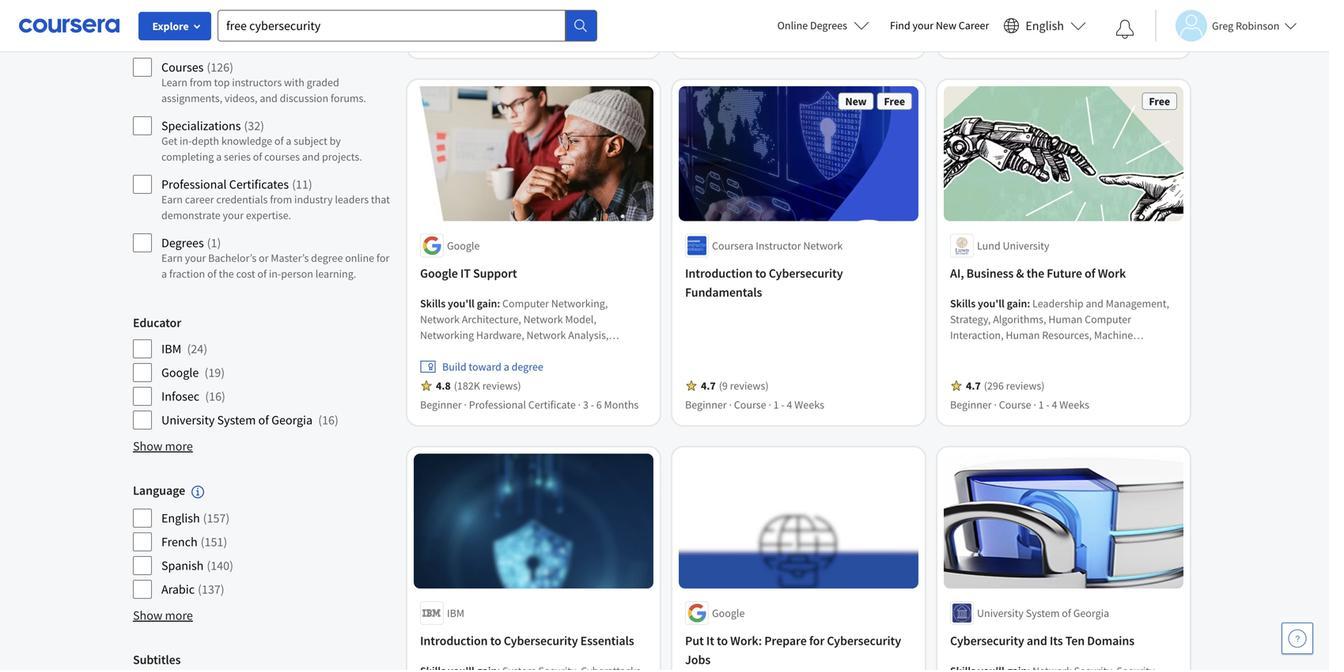 Task type: describe. For each thing, give the bounding box(es) containing it.
a right toward
[[504, 360, 510, 374]]

assignments,
[[161, 91, 223, 105]]

introduction to cybersecurity fundamentals
[[685, 265, 843, 300]]

course for (15k
[[1000, 30, 1032, 44]]

certificates
[[229, 177, 289, 192]]

online degrees button
[[765, 8, 883, 43]]

and inside 'get in-depth knowledge of a subject by completing a series of courses and projects.'
[[302, 150, 320, 164]]

google inside google it support link
[[420, 265, 458, 281]]

management,
[[1106, 296, 1170, 311]]

show for arabic
[[133, 608, 163, 624]]

network
[[804, 239, 843, 253]]

1 vertical spatial human
[[1006, 328, 1040, 342]]

professional down completing at the left
[[161, 177, 227, 192]]

computer
[[1085, 312, 1132, 326]]

learn
[[161, 75, 188, 89]]

put it to work: prepare for cybersecurity jobs
[[685, 633, 902, 668]]

(15k
[[984, 11, 1005, 25]]

build for build toward a degree
[[442, 360, 467, 374]]

2 learning, from the top
[[951, 360, 994, 374]]

(9
[[719, 379, 728, 393]]

explore button
[[139, 12, 211, 40]]

2 vertical spatial machine
[[996, 360, 1035, 374]]

build toward a degree
[[442, 360, 544, 374]]

(182k
[[454, 379, 480, 393]]

degrees ( 1 )
[[161, 235, 221, 251]]

learning.
[[316, 267, 356, 281]]

leadership and management, strategy, algorithms, human computer interaction, human resources, machine learning, machine learning algorithms, human learning, machine learning software, organizational development
[[951, 296, 1170, 390]]

subtitles
[[133, 652, 181, 668]]

professional down 4.8 (182k reviews) in the left of the page
[[469, 398, 526, 412]]

interaction,
[[951, 328, 1004, 342]]

( for 19
[[205, 365, 208, 381]]

) for google ( 19 )
[[221, 365, 225, 381]]

(22k
[[454, 11, 475, 25]]

information about this filter group image
[[192, 486, 204, 498]]

english button
[[998, 0, 1093, 51]]

university system of georgia ( 16 )
[[161, 412, 339, 428]]

greg robinson
[[1213, 19, 1280, 33]]

1 vertical spatial 16
[[322, 412, 335, 428]]

reviews) for 4.6 (22k reviews) beginner · professional certificate · 3 - 6 months
[[477, 11, 516, 25]]

0 horizontal spatial 16
[[209, 389, 222, 404]]

greg
[[1213, 19, 1234, 33]]

coursera instructor network
[[712, 239, 843, 253]]

beginner down (15k
[[951, 30, 992, 44]]

) for courses ( 126 )
[[230, 59, 233, 75]]

career
[[959, 18, 990, 32]]

earn for degrees ( 1 )
[[161, 251, 183, 265]]

google up it
[[447, 239, 480, 253]]

google up work:
[[712, 606, 745, 620]]

expertise.
[[246, 208, 291, 222]]

language group
[[133, 481, 392, 600]]

reviews) for 4.6 (15k reviews)
[[1007, 11, 1046, 25]]

university for university system of georgia ( 16 )
[[161, 412, 215, 428]]

online
[[345, 251, 374, 265]]

cybersecurity and its ten domains
[[951, 633, 1135, 649]]

hours
[[320, 17, 347, 31]]

for inside put it to work: prepare for cybersecurity jobs
[[810, 633, 825, 649]]

cybersecurity inside cybersecurity and its ten domains link
[[951, 633, 1025, 649]]

put
[[685, 633, 704, 649]]

( for 137
[[198, 582, 202, 597]]

2 you'll from the left
[[978, 296, 1005, 311]]

and inside learn from top instructors with graded assignments, videos, and discussion forums.
[[260, 91, 278, 105]]

beginner · course · 1 - 4 weeks for (15k
[[951, 30, 1090, 44]]

1 horizontal spatial human
[[1049, 312, 1083, 326]]

language
[[133, 483, 185, 499]]

placeholder image
[[414, 454, 654, 649]]

1 horizontal spatial the
[[1027, 265, 1045, 281]]

lund
[[978, 239, 1001, 253]]

11
[[296, 177, 309, 192]]

relevant
[[206, 17, 244, 31]]

introduction to cybersecurity essentials link
[[420, 631, 647, 650]]

4 for 4.7 (9 reviews)
[[787, 398, 793, 412]]

find your new career link
[[883, 16, 998, 36]]

a left series
[[216, 150, 222, 164]]

1 learning, from the top
[[951, 344, 994, 358]]

1 vertical spatial degree
[[512, 360, 544, 374]]

126
[[211, 59, 230, 75]]

( for 140
[[207, 558, 211, 574]]

ibm for ibm
[[447, 606, 465, 620]]

courses
[[265, 150, 300, 164]]

find your new career
[[890, 18, 990, 32]]

6 inside "(652 reviews) beginner · professional certificate · 3 - 6 months"
[[862, 30, 867, 44]]

1 horizontal spatial algorithms,
[[1080, 344, 1133, 358]]

to for fundamentals
[[756, 265, 767, 281]]

google it support
[[420, 265, 517, 281]]

infosec ( 16 )
[[161, 389, 226, 404]]

professional certificates ( 11 )
[[161, 177, 312, 192]]

from inside learn from top instructors with graded assignments, videos, and discussion forums.
[[190, 75, 212, 89]]

cybersecurity inside put it to work: prepare for cybersecurity jobs
[[827, 633, 902, 649]]

top
[[214, 75, 230, 89]]

fundamentals
[[685, 284, 762, 300]]

future
[[1047, 265, 1083, 281]]

) for arabic ( 137 )
[[221, 582, 224, 597]]

spanish
[[161, 558, 204, 574]]

professional inside "(652 reviews) beginner · professional certificate · 3 - 6 months"
[[734, 30, 791, 44]]

certificate inside "(652 reviews) beginner · professional certificate · 3 - 6 months"
[[794, 30, 841, 44]]

coursera image
[[19, 13, 120, 38]]

infosec
[[161, 389, 200, 404]]

georgia for university system of georgia
[[1074, 606, 1110, 620]]

earn your bachelor's or master's degree online for a fraction of the cost of in-person learning.
[[161, 251, 390, 281]]

show more for university system of georgia ( 16 )
[[133, 439, 193, 454]]

arabic
[[161, 582, 195, 597]]

educator
[[133, 315, 181, 331]]

with inside the build job-relevant skills in under 2 hours with hands-on tutorials.
[[349, 17, 370, 31]]

help center image
[[1289, 629, 1308, 648]]

under
[[283, 17, 310, 31]]

robinson
[[1236, 19, 1280, 33]]

( for 151
[[201, 534, 205, 550]]

show notifications image
[[1116, 20, 1135, 39]]

( for 157
[[203, 510, 207, 526]]

ibm ( 24 )
[[161, 341, 207, 357]]

georgia for university system of georgia ( 16 )
[[272, 412, 313, 428]]

leadership
[[1033, 296, 1084, 311]]

4.6 for (22k
[[436, 11, 451, 25]]

domains
[[1088, 633, 1135, 649]]

or
[[259, 251, 269, 265]]

1 horizontal spatial new
[[936, 18, 957, 32]]

projects
[[202, 1, 245, 17]]

beginner · professional certificate · 3 - 6 months
[[420, 398, 639, 412]]

master's
[[271, 251, 309, 265]]

knowledge
[[221, 134, 272, 148]]

4.8
[[436, 379, 451, 393]]

it
[[461, 265, 471, 281]]

weeks for (9 reviews)
[[795, 398, 825, 412]]

degrees inside popup button
[[811, 18, 848, 32]]

1 gain from the left
[[477, 296, 497, 311]]

in- inside 'get in-depth knowledge of a subject by completing a series of courses and projects.'
[[180, 134, 192, 148]]

development
[[1021, 375, 1083, 390]]

projects.
[[322, 150, 362, 164]]

job-
[[188, 17, 206, 31]]

ibm for ibm ( 24 )
[[161, 341, 181, 357]]

0 horizontal spatial degrees
[[161, 235, 204, 251]]

english for english
[[1026, 18, 1065, 34]]

- inside 4.6 (22k reviews) beginner · professional certificate · 3 - 6 months
[[591, 30, 594, 44]]

24
[[191, 341, 204, 357]]

organizational
[[951, 375, 1018, 390]]

beginner inside "(652 reviews) beginner · professional certificate · 3 - 6 months"
[[685, 30, 727, 44]]

your for bachelor's
[[185, 251, 206, 265]]

) for english ( 157 )
[[226, 510, 230, 526]]

jobs
[[685, 652, 711, 668]]

cybersecurity inside introduction to cybersecurity fundamentals
[[769, 265, 843, 281]]

4 for 4.7 (296 reviews)
[[1052, 398, 1058, 412]]

months inside 4.6 (22k reviews) beginner · professional certificate · 3 - 6 months
[[604, 30, 639, 44]]

work:
[[731, 633, 762, 649]]

32
[[248, 118, 261, 134]]

subject
[[294, 134, 328, 148]]

2 skills you'll gain : from the left
[[951, 296, 1033, 311]]

ai, business & the future of work
[[951, 265, 1127, 281]]

english for english ( 157 )
[[161, 510, 200, 526]]

resources,
[[1043, 328, 1092, 342]]

2 learning from the top
[[1037, 360, 1078, 374]]

spanish ( 140 )
[[161, 558, 233, 574]]

2 horizontal spatial human
[[1135, 344, 1170, 358]]

0 vertical spatial algorithms,
[[994, 312, 1047, 326]]

google inside educator group
[[161, 365, 199, 381]]

( for 24
[[187, 341, 191, 357]]



Task type: locate. For each thing, give the bounding box(es) containing it.
english up french
[[161, 510, 200, 526]]

6
[[597, 30, 602, 44], [862, 30, 867, 44], [597, 398, 602, 412]]

1 vertical spatial build
[[442, 360, 467, 374]]

instructors
[[232, 75, 282, 89]]

professional inside 4.6 (22k reviews) beginner · professional certificate · 3 - 6 months
[[469, 30, 526, 44]]

1 4.6 from the left
[[436, 11, 451, 25]]

4.6 left (22k
[[436, 11, 451, 25]]

more for arabic
[[165, 608, 193, 624]]

beginner · course · 1 - 4 weeks down 4.7 (9 reviews)
[[685, 398, 825, 412]]

show more button
[[133, 437, 193, 456], [133, 606, 193, 625]]

) for ibm ( 24 )
[[204, 341, 207, 357]]

0 vertical spatial show
[[133, 439, 163, 454]]

google left it
[[420, 265, 458, 281]]

1 skills you'll gain : from the left
[[420, 296, 503, 311]]

1 vertical spatial new
[[846, 94, 867, 108]]

and
[[260, 91, 278, 105], [302, 150, 320, 164], [1086, 296, 1104, 311], [1027, 633, 1048, 649]]

from up expertise.
[[270, 192, 292, 207]]

1 horizontal spatial you'll
[[978, 296, 1005, 311]]

strategy,
[[951, 312, 991, 326]]

) for degrees ( 1 )
[[217, 235, 221, 251]]

show down arabic
[[133, 608, 163, 624]]

1 horizontal spatial with
[[349, 17, 370, 31]]

earn
[[161, 192, 183, 207], [161, 251, 183, 265]]

2 show more from the top
[[133, 608, 193, 624]]

0 horizontal spatial you'll
[[448, 296, 475, 311]]

google ( 19 )
[[161, 365, 225, 381]]

beginner · course · 1 - 4 weeks for (296
[[951, 398, 1090, 412]]

0 vertical spatial more
[[165, 439, 193, 454]]

learning up development
[[1037, 360, 1078, 374]]

and down instructors
[[260, 91, 278, 105]]

earn up the fraction
[[161, 251, 183, 265]]

english right (15k
[[1026, 18, 1065, 34]]

1 you'll from the left
[[448, 296, 475, 311]]

2 show from the top
[[133, 608, 163, 624]]

1 learning from the top
[[1037, 344, 1078, 358]]

(296
[[984, 379, 1004, 393]]

ibm left 24
[[161, 341, 181, 357]]

your inside "earn career credentials from industry leaders that demonstrate your expertise."
[[223, 208, 244, 222]]

courses ( 126 )
[[161, 59, 233, 75]]

2 horizontal spatial your
[[913, 18, 934, 32]]

skills up the "strategy,"
[[951, 296, 976, 311]]

leaders
[[335, 192, 369, 207]]

1 vertical spatial georgia
[[1074, 606, 1110, 620]]

1 show from the top
[[133, 439, 163, 454]]

you'll up the "strategy,"
[[978, 296, 1005, 311]]

1 : from the left
[[497, 296, 500, 311]]

gain down &
[[1007, 296, 1028, 311]]

to inside introduction to cybersecurity fundamentals
[[756, 265, 767, 281]]

beginner · course · 1 - 4 weeks down 4.7 (296 reviews) at the right bottom
[[951, 398, 1090, 412]]

the inside earn your bachelor's or master's degree online for a fraction of the cost of in-person learning.
[[219, 267, 234, 281]]

university for university system of georgia
[[978, 606, 1024, 620]]

1 horizontal spatial 16
[[322, 412, 335, 428]]

0 vertical spatial introduction
[[685, 265, 753, 281]]

ai, business & the future of work link
[[951, 264, 1178, 283]]

0 vertical spatial human
[[1049, 312, 1083, 326]]

degrees
[[811, 18, 848, 32], [161, 235, 204, 251]]

1 horizontal spatial georgia
[[1074, 606, 1110, 620]]

certificate inside 4.6 (22k reviews) beginner · professional certificate · 3 - 6 months
[[529, 30, 576, 44]]

( for 1
[[207, 235, 211, 251]]

ai,
[[951, 265, 965, 281]]

1 for 4.6 (15k reviews)
[[1039, 30, 1045, 44]]

·
[[464, 30, 467, 44], [578, 30, 581, 44], [729, 30, 732, 44], [843, 30, 846, 44], [995, 30, 997, 44], [1034, 30, 1037, 44], [464, 398, 467, 412], [578, 398, 581, 412], [729, 398, 732, 412], [769, 398, 772, 412], [995, 398, 997, 412], [1034, 398, 1037, 412]]

in- inside earn your bachelor's or master's degree online for a fraction of the cost of in-person learning.
[[269, 267, 281, 281]]

reviews) right (22k
[[477, 11, 516, 25]]

system inside educator group
[[217, 412, 256, 428]]

degrees right "online" at the top right
[[811, 18, 848, 32]]

0 horizontal spatial the
[[219, 267, 234, 281]]

your right 'find'
[[913, 18, 934, 32]]

reviews) right (15k
[[1007, 11, 1046, 25]]

0 horizontal spatial human
[[1006, 328, 1040, 342]]

1 horizontal spatial degrees
[[811, 18, 848, 32]]

1 vertical spatial in-
[[269, 267, 281, 281]]

your down credentials
[[223, 208, 244, 222]]

157
[[207, 510, 226, 526]]

1 vertical spatial english
[[161, 510, 200, 526]]

1 vertical spatial show more button
[[133, 606, 193, 625]]

0 horizontal spatial from
[[190, 75, 212, 89]]

credentials
[[216, 192, 268, 207]]

0 vertical spatial degrees
[[811, 18, 848, 32]]

show more button down arabic
[[133, 606, 193, 625]]

0 horizontal spatial algorithms,
[[994, 312, 1047, 326]]

2 vertical spatial human
[[1135, 344, 1170, 358]]

1 vertical spatial with
[[284, 75, 305, 89]]

4.6 (22k reviews) beginner · professional certificate · 3 - 6 months
[[420, 11, 639, 44]]

1 vertical spatial from
[[270, 192, 292, 207]]

depth
[[192, 134, 219, 148]]

show more up language
[[133, 439, 193, 454]]

beginner
[[420, 30, 462, 44], [685, 30, 727, 44], [951, 30, 992, 44], [420, 398, 462, 412], [685, 398, 727, 412], [951, 398, 992, 412]]

ibm inside educator group
[[161, 341, 181, 357]]

new
[[936, 18, 957, 32], [846, 94, 867, 108]]

0 horizontal spatial for
[[377, 251, 390, 265]]

( for 16
[[205, 389, 209, 404]]

english inside language 'group'
[[161, 510, 200, 526]]

1 free from the left
[[884, 94, 906, 108]]

and up computer
[[1086, 296, 1104, 311]]

human left resources,
[[1006, 328, 1040, 342]]

beginner down (22k
[[420, 30, 462, 44]]

industry
[[294, 192, 333, 207]]

1 vertical spatial machine
[[996, 344, 1035, 358]]

you'll down it
[[448, 296, 475, 311]]

georgia
[[272, 412, 313, 428], [1074, 606, 1110, 620]]

2 show more button from the top
[[133, 606, 193, 625]]

with inside learn from top instructors with graded assignments, videos, and discussion forums.
[[284, 75, 305, 89]]

gain down support
[[477, 296, 497, 311]]

show for university system of georgia
[[133, 439, 163, 454]]

university inside educator group
[[161, 412, 215, 428]]

1 show more button from the top
[[133, 437, 193, 456]]

tutorials.
[[208, 32, 250, 47]]

beginner down 4.8
[[420, 398, 462, 412]]

0 vertical spatial university
[[1003, 239, 1050, 253]]

reviews) for 4.7 (9 reviews)
[[730, 379, 769, 393]]

0 horizontal spatial free
[[884, 94, 906, 108]]

prepare
[[765, 633, 807, 649]]

2 more from the top
[[165, 608, 193, 624]]

and left its on the right bottom of the page
[[1027, 633, 1048, 649]]

google
[[447, 239, 480, 253], [420, 265, 458, 281], [161, 365, 199, 381], [712, 606, 745, 620]]

reviews) inside 4.6 (22k reviews) beginner · professional certificate · 3 - 6 months
[[477, 11, 516, 25]]

2 free from the left
[[1150, 94, 1171, 108]]

1 horizontal spatial your
[[223, 208, 244, 222]]

1 horizontal spatial in-
[[269, 267, 281, 281]]

online degrees
[[778, 18, 848, 32]]

2 earn from the top
[[161, 251, 183, 265]]

1 vertical spatial learning
[[1037, 360, 1078, 374]]

1 horizontal spatial introduction
[[685, 265, 753, 281]]

137
[[202, 582, 221, 597]]

1 vertical spatial algorithms,
[[1080, 344, 1133, 358]]

weeks for (15k reviews)
[[1060, 30, 1090, 44]]

1 vertical spatial university
[[161, 412, 215, 428]]

-
[[591, 30, 594, 44], [856, 30, 860, 44], [1047, 30, 1050, 44], [591, 398, 594, 412], [782, 398, 785, 412], [1047, 398, 1050, 412]]

3 inside "(652 reviews) beginner · professional certificate · 3 - 6 months"
[[848, 30, 854, 44]]

1 horizontal spatial skills you'll gain :
[[951, 296, 1033, 311]]

1 horizontal spatial skills
[[951, 296, 976, 311]]

cybersecurity down network
[[769, 265, 843, 281]]

0 horizontal spatial with
[[284, 75, 305, 89]]

build up 4.8
[[442, 360, 467, 374]]

professional down (652
[[734, 30, 791, 44]]

1 vertical spatial system
[[1026, 606, 1060, 620]]

- inside "(652 reviews) beginner · professional certificate · 3 - 6 months"
[[856, 30, 860, 44]]

of inside educator group
[[258, 412, 269, 428]]

2 4.6 from the left
[[966, 11, 981, 25]]

system up cybersecurity and its ten domains
[[1026, 606, 1060, 620]]

0 horizontal spatial georgia
[[272, 412, 313, 428]]

0 horizontal spatial gain
[[477, 296, 497, 311]]

show more button for arabic
[[133, 606, 193, 625]]

more down arabic
[[165, 608, 193, 624]]

0 vertical spatial system
[[217, 412, 256, 428]]

beginner · course · 1 - 4 weeks down 4.6 (15k reviews)
[[951, 30, 1090, 44]]

beginner · course · 1 - 4 weeks
[[951, 30, 1090, 44], [685, 398, 825, 412], [951, 398, 1090, 412]]

skills you'll gain : down it
[[420, 296, 503, 311]]

in- up completing at the left
[[180, 134, 192, 148]]

your
[[913, 18, 934, 32], [223, 208, 244, 222], [185, 251, 206, 265]]

4.6 inside 4.6 (22k reviews) beginner · professional certificate · 3 - 6 months
[[436, 11, 451, 25]]

(
[[248, 1, 252, 17], [207, 59, 211, 75], [244, 118, 248, 134], [292, 177, 296, 192], [207, 235, 211, 251], [187, 341, 191, 357], [205, 365, 208, 381], [205, 389, 209, 404], [318, 412, 322, 428], [203, 510, 207, 526], [201, 534, 205, 550], [207, 558, 211, 574], [198, 582, 202, 597]]

introduction for introduction to cybersecurity essentials
[[420, 633, 488, 649]]

skills down google it support
[[420, 296, 446, 311]]

on
[[193, 32, 206, 47]]

a left the fraction
[[161, 267, 167, 281]]

explore
[[152, 19, 189, 33]]

0 vertical spatial degree
[[311, 251, 343, 265]]

0 horizontal spatial :
[[497, 296, 500, 311]]

specializations ( 32 )
[[161, 118, 264, 134]]

0 horizontal spatial skills
[[420, 296, 446, 311]]

university up &
[[1003, 239, 1050, 253]]

cybersecurity down university system of georgia
[[951, 633, 1025, 649]]

weeks for (296 reviews)
[[1060, 398, 1090, 412]]

beginner inside 4.6 (22k reviews) beginner · professional certificate · 3 - 6 months
[[420, 30, 462, 44]]

1 horizontal spatial free
[[1150, 94, 1171, 108]]

ten
[[1066, 633, 1085, 649]]

a inside earn your bachelor's or master's degree online for a fraction of the cost of in-person learning.
[[161, 267, 167, 281]]

1 skills from the left
[[420, 296, 446, 311]]

professional
[[469, 30, 526, 44], [734, 30, 791, 44], [161, 177, 227, 192], [469, 398, 526, 412]]

2 skills from the left
[[951, 296, 976, 311]]

graded
[[307, 75, 339, 89]]

to inside put it to work: prepare for cybersecurity jobs
[[717, 633, 728, 649]]

and down subject
[[302, 150, 320, 164]]

get in-depth knowledge of a subject by completing a series of courses and projects.
[[161, 134, 362, 164]]

1 horizontal spatial gain
[[1007, 296, 1028, 311]]

1 horizontal spatial to
[[717, 633, 728, 649]]

system for university system of georgia ( 16 )
[[217, 412, 256, 428]]

with
[[349, 17, 370, 31], [284, 75, 305, 89]]

human down management,
[[1135, 344, 1170, 358]]

introduction to cybersecurity essentials
[[420, 633, 634, 649]]

the right &
[[1027, 265, 1045, 281]]

1 vertical spatial ibm
[[447, 606, 465, 620]]

show more for arabic ( 137 )
[[133, 608, 193, 624]]

more for university system of georgia
[[165, 439, 193, 454]]

learning, up organizational
[[951, 360, 994, 374]]

1 horizontal spatial 4.7
[[966, 379, 981, 393]]

course down 4.7 (296 reviews) at the right bottom
[[1000, 398, 1032, 412]]

from inside "earn career credentials from industry leaders that demonstrate your expertise."
[[270, 192, 292, 207]]

toward
[[469, 360, 502, 374]]

english inside button
[[1026, 18, 1065, 34]]

0 vertical spatial learning
[[1037, 344, 1078, 358]]

learning
[[1037, 344, 1078, 358], [1037, 360, 1078, 374]]

0 vertical spatial 16
[[209, 389, 222, 404]]

(652
[[719, 11, 739, 25]]

None search field
[[218, 10, 598, 42]]

1 show more from the top
[[133, 439, 193, 454]]

0 horizontal spatial 4.7
[[701, 379, 716, 393]]

1 vertical spatial introduction
[[420, 633, 488, 649]]

free
[[884, 94, 906, 108], [1150, 94, 1171, 108]]

algorithms, down leadership
[[994, 312, 1047, 326]]

1 horizontal spatial ibm
[[447, 606, 465, 620]]

0 vertical spatial for
[[377, 251, 390, 265]]

for inside earn your bachelor's or master's degree online for a fraction of the cost of in-person learning.
[[377, 251, 390, 265]]

your inside find your new career link
[[913, 18, 934, 32]]

4.7 for 4.7 (9 reviews)
[[701, 379, 716, 393]]

algorithms, up software,
[[1080, 344, 1133, 358]]

build for build job-relevant skills in under 2 hours with hands-on tutorials.
[[161, 17, 186, 31]]

0 vertical spatial new
[[936, 18, 957, 32]]

140
[[211, 558, 230, 574]]

with up "discussion"
[[284, 75, 305, 89]]

learning, down interaction,
[[951, 344, 994, 358]]

to inside the introduction to cybersecurity essentials link
[[490, 633, 502, 649]]

discussion
[[280, 91, 329, 105]]

degree inside earn your bachelor's or master's degree online for a fraction of the cost of in-person learning.
[[311, 251, 343, 265]]

your for new
[[913, 18, 934, 32]]

course down 4.7 (9 reviews)
[[734, 398, 767, 412]]

0 vertical spatial earn
[[161, 192, 183, 207]]

system down infosec ( 16 )
[[217, 412, 256, 428]]

6 inside 4.6 (22k reviews) beginner · professional certificate · 3 - 6 months
[[597, 30, 602, 44]]

reviews) down build toward a degree at bottom left
[[483, 379, 521, 393]]

2 vertical spatial university
[[978, 606, 1024, 620]]

degrees down demonstrate
[[161, 235, 204, 251]]

) for french ( 151 )
[[224, 534, 227, 550]]

university down infosec ( 16 )
[[161, 412, 215, 428]]

0 horizontal spatial your
[[185, 251, 206, 265]]

that
[[371, 192, 390, 207]]

professional down (22k
[[469, 30, 526, 44]]

1 horizontal spatial for
[[810, 633, 825, 649]]

a up courses on the top of page
[[286, 134, 292, 148]]

gain
[[477, 296, 497, 311], [1007, 296, 1028, 311]]

reviews) right (9
[[730, 379, 769, 393]]

university system of georgia
[[978, 606, 1110, 620]]

course for (9
[[734, 398, 767, 412]]

introduction
[[685, 265, 753, 281], [420, 633, 488, 649]]

0 vertical spatial show more button
[[133, 437, 193, 456]]

1 horizontal spatial english
[[1026, 18, 1065, 34]]

beginner down (9
[[685, 398, 727, 412]]

reviews) for 4.8 (182k reviews)
[[483, 379, 521, 393]]

cybersecurity right prepare
[[827, 633, 902, 649]]

introduction inside introduction to cybersecurity fundamentals
[[685, 265, 753, 281]]

1 for 4.7 (296 reviews)
[[1039, 398, 1045, 412]]

beginner down (652
[[685, 30, 727, 44]]

build inside the build job-relevant skills in under 2 hours with hands-on tutorials.
[[161, 17, 186, 31]]

earn inside earn your bachelor's or master's degree online for a fraction of the cost of in-person learning.
[[161, 251, 183, 265]]

1 vertical spatial your
[[223, 208, 244, 222]]

your inside earn your bachelor's or master's degree online for a fraction of the cost of in-person learning.
[[185, 251, 206, 265]]

bachelor's
[[208, 251, 257, 265]]

georgia inside educator group
[[272, 412, 313, 428]]

system for university system of georgia
[[1026, 606, 1060, 620]]

cybersecurity inside the introduction to cybersecurity essentials link
[[504, 633, 578, 649]]

4 for 4.6 (15k reviews)
[[1052, 30, 1058, 44]]

1 horizontal spatial from
[[270, 192, 292, 207]]

earn inside "earn career credentials from industry leaders that demonstrate your expertise."
[[161, 192, 183, 207]]

cybersecurity left essentials
[[504, 633, 578, 649]]

1 vertical spatial more
[[165, 608, 193, 624]]

( for 126
[[207, 59, 211, 75]]

0 vertical spatial machine
[[1095, 328, 1134, 342]]

the down bachelor's
[[219, 267, 234, 281]]

machine
[[1095, 328, 1134, 342], [996, 344, 1035, 358], [996, 360, 1035, 374]]

0 horizontal spatial new
[[846, 94, 867, 108]]

2 : from the left
[[1028, 296, 1031, 311]]

to for essentials
[[490, 633, 502, 649]]

3 inside 4.6 (22k reviews) beginner · professional certificate · 3 - 6 months
[[583, 30, 589, 44]]

1 horizontal spatial system
[[1026, 606, 1060, 620]]

french
[[161, 534, 198, 550]]

1
[[1039, 30, 1045, 44], [211, 235, 217, 251], [774, 398, 779, 412], [1039, 398, 1045, 412]]

beginner down organizational
[[951, 398, 992, 412]]

with right the hours
[[349, 17, 370, 31]]

0 vertical spatial from
[[190, 75, 212, 89]]

essentials
[[581, 633, 634, 649]]

1 for 4.7 (9 reviews)
[[774, 398, 779, 412]]

its
[[1050, 633, 1064, 649]]

build up hands-
[[161, 17, 186, 31]]

introduction for introduction to cybersecurity fundamentals
[[685, 265, 753, 281]]

1 horizontal spatial degree
[[512, 360, 544, 374]]

english ( 157 )
[[161, 510, 230, 526]]

beginner · course · 1 - 4 weeks for (9
[[685, 398, 825, 412]]

4.7 left "(296"
[[966, 379, 981, 393]]

2 horizontal spatial to
[[756, 265, 767, 281]]

4.6 left (15k
[[966, 11, 981, 25]]

earn for professional certificates ( 11 )
[[161, 192, 183, 207]]

151
[[205, 534, 224, 550]]

) for spanish ( 140 )
[[230, 558, 233, 574]]

4.6 for (15k
[[966, 11, 981, 25]]

0 horizontal spatial in-
[[180, 134, 192, 148]]

reviews) right "(296"
[[1007, 379, 1045, 393]]

in- down master's
[[269, 267, 281, 281]]

human up resources,
[[1049, 312, 1083, 326]]

2 vertical spatial your
[[185, 251, 206, 265]]

find
[[890, 18, 911, 32]]

4.7 for 4.7 (296 reviews)
[[966, 379, 981, 393]]

show more button up language
[[133, 437, 193, 456]]

online
[[778, 18, 808, 32]]

1 vertical spatial for
[[810, 633, 825, 649]]

the
[[1027, 265, 1045, 281], [219, 267, 234, 281]]

1 horizontal spatial build
[[442, 360, 467, 374]]

What do you want to learn? text field
[[218, 10, 566, 42]]

1 vertical spatial degrees
[[161, 235, 204, 251]]

specializations
[[161, 118, 241, 134]]

course for (296
[[1000, 398, 1032, 412]]

degree up beginner · professional certificate · 3 - 6 months
[[512, 360, 544, 374]]

: left leadership
[[1028, 296, 1031, 311]]

learning down resources,
[[1037, 344, 1078, 358]]

series
[[224, 150, 251, 164]]

weeks
[[1060, 30, 1090, 44], [795, 398, 825, 412], [1060, 398, 1090, 412]]

0 vertical spatial show more
[[133, 439, 193, 454]]

1 earn from the top
[[161, 192, 183, 207]]

english
[[1026, 18, 1065, 34], [161, 510, 200, 526]]

0 horizontal spatial ibm
[[161, 341, 181, 357]]

)
[[258, 1, 262, 17], [230, 59, 233, 75], [261, 118, 264, 134], [309, 177, 312, 192], [217, 235, 221, 251], [204, 341, 207, 357], [221, 365, 225, 381], [222, 389, 226, 404], [335, 412, 339, 428], [226, 510, 230, 526], [224, 534, 227, 550], [230, 558, 233, 574], [221, 582, 224, 597]]

reviews) for 4.7 (296 reviews)
[[1007, 379, 1045, 393]]

4.7 (9 reviews)
[[701, 379, 769, 393]]

degree up learning.
[[311, 251, 343, 265]]

) for infosec ( 16 )
[[222, 389, 226, 404]]

earn up demonstrate
[[161, 192, 183, 207]]

1 4.7 from the left
[[701, 379, 716, 393]]

hands-
[[161, 32, 194, 47]]

university up cybersecurity and its ten domains
[[978, 606, 1024, 620]]

0 vertical spatial english
[[1026, 18, 1065, 34]]

guided projects ( 4 )
[[161, 1, 262, 17]]

(652 reviews) beginner · professional certificate · 3 - 6 months
[[685, 11, 904, 44]]

google up infosec
[[161, 365, 199, 381]]

learn from top instructors with graded assignments, videos, and discussion forums.
[[161, 75, 366, 105]]

0 vertical spatial your
[[913, 18, 934, 32]]

for right online at left top
[[377, 251, 390, 265]]

2 gain from the left
[[1007, 296, 1028, 311]]

1 horizontal spatial 4.6
[[966, 11, 981, 25]]

for right prepare
[[810, 633, 825, 649]]

2
[[313, 17, 318, 31]]

videos,
[[225, 91, 258, 105]]

4.6 (15k reviews)
[[966, 11, 1046, 25]]

for
[[377, 251, 390, 265], [810, 633, 825, 649]]

0 horizontal spatial to
[[490, 633, 502, 649]]

1 more from the top
[[165, 439, 193, 454]]

months inside "(652 reviews) beginner · professional certificate · 3 - 6 months"
[[870, 30, 904, 44]]

ibm up introduction to cybersecurity essentials
[[447, 606, 465, 620]]

show up language
[[133, 439, 163, 454]]

skills you'll gain : up the "strategy,"
[[951, 296, 1033, 311]]

) for specializations ( 32 )
[[261, 118, 264, 134]]

from up assignments,
[[190, 75, 212, 89]]

0 vertical spatial learning,
[[951, 344, 994, 358]]

demonstrate
[[161, 208, 221, 222]]

( for 32
[[244, 118, 248, 134]]

course down 4.6 (15k reviews)
[[1000, 30, 1032, 44]]

0 horizontal spatial english
[[161, 510, 200, 526]]

more up language
[[165, 439, 193, 454]]

reviews) inside "(652 reviews) beginner · professional certificate · 3 - 6 months"
[[741, 11, 780, 25]]

0 vertical spatial build
[[161, 17, 186, 31]]

: down support
[[497, 296, 500, 311]]

0 horizontal spatial skills you'll gain :
[[420, 296, 503, 311]]

and inside leadership and management, strategy, algorithms, human computer interaction, human resources, machine learning, machine learning algorithms, human learning, machine learning software, organizational development
[[1086, 296, 1104, 311]]

4.7 left (9
[[701, 379, 716, 393]]

1 vertical spatial show more
[[133, 608, 193, 624]]

show more down arabic
[[133, 608, 193, 624]]

0 vertical spatial ibm
[[161, 341, 181, 357]]

educator group
[[133, 313, 392, 431]]

0 horizontal spatial build
[[161, 17, 186, 31]]

your up the fraction
[[185, 251, 206, 265]]

0 horizontal spatial system
[[217, 412, 256, 428]]

2 4.7 from the left
[[966, 379, 981, 393]]

4.7 (296 reviews)
[[966, 379, 1045, 393]]

show more button for university
[[133, 437, 193, 456]]

reviews) right (652
[[741, 11, 780, 25]]

courses
[[161, 59, 204, 75]]



Task type: vqa. For each thing, say whether or not it's contained in the screenshot.


